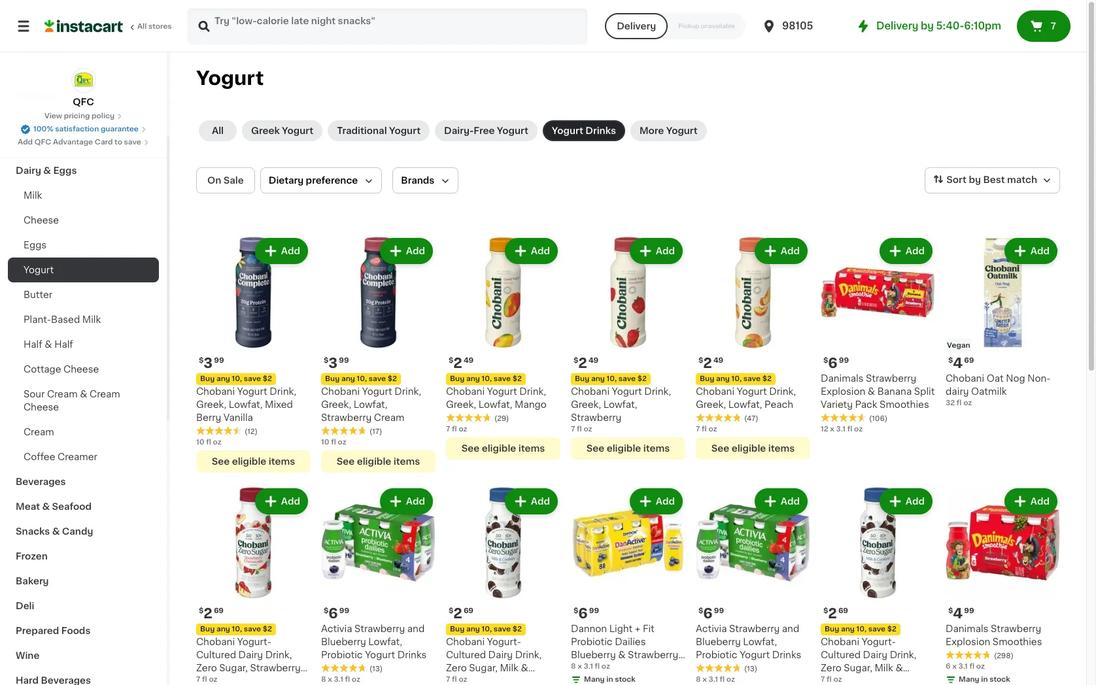Task type: describe. For each thing, give the bounding box(es) containing it.
2 sugar, from the left
[[469, 664, 498, 673]]

delivery by 5:40-6:10pm link
[[856, 18, 1002, 34]]

dannon light + fit probiotic dailies blueberry & strawberry dairy drink, variety pack
[[571, 625, 684, 673]]

advantage
[[53, 139, 93, 146]]

chobani inside chobani yogurt drink, greek, lowfat, strawberry 7 fl oz
[[571, 387, 610, 397]]

view pricing policy link
[[44, 111, 122, 122]]

best match
[[984, 175, 1038, 185]]

0 horizontal spatial 8
[[321, 677, 326, 684]]

see eligible items for chobani yogurt drink, greek, lowfat, mango
[[462, 444, 545, 453]]

1 horizontal spatial 8 x 3.1 fl oz
[[571, 663, 610, 671]]

6 x 3.1 fl oz
[[946, 663, 985, 671]]

half & half link
[[8, 332, 159, 357]]

dairy inside chobani yogurt- cultured dairy drink, zero sugar, strawberry cheesecake inspired
[[239, 651, 263, 660]]

cultured inside chobani yogurt- cultured dairy drink, zero sugar, strawberry cheesecake inspired
[[196, 651, 236, 660]]

service type group
[[605, 13, 746, 39]]

items for chobani yogurt drink, greek, lowfat, mango
[[519, 444, 545, 453]]

32
[[946, 400, 955, 407]]

yogurt inside chobani yogurt drink, greek, lowfat, mixed berry vanilla
[[237, 387, 267, 397]]

1 and from the left
[[408, 625, 425, 634]]

delivery for delivery
[[617, 22, 656, 31]]

greek
[[251, 126, 280, 135]]

recipes
[[16, 92, 54, 101]]

strawberry inside chobani yogurt drink, greek, lowfat, strawberry cream
[[321, 414, 372, 423]]

lowfat, inside chobani yogurt drink, greek, lowfat, strawberry cream
[[354, 400, 388, 410]]

98105 button
[[762, 8, 840, 44]]

1 cookies from the left
[[446, 677, 484, 686]]

mixed
[[265, 400, 293, 410]]

lowfat, inside chobani yogurt drink, greek, lowfat, mango
[[479, 400, 513, 410]]

chobani yogurt drink, greek, lowfat, strawberry 7 fl oz
[[571, 387, 671, 433]]

0 horizontal spatial probiotic
[[321, 651, 363, 660]]

lists
[[37, 45, 59, 54]]

zero inside chobani yogurt- cultured dairy drink, zero sugar, strawberry cheesecake inspired
[[196, 664, 217, 673]]

butter link
[[8, 283, 159, 308]]

meat
[[16, 503, 40, 512]]

delivery for delivery by 5:40-6:10pm
[[877, 21, 919, 31]]

qfc link
[[71, 68, 96, 109]]

satisfaction
[[55, 126, 99, 133]]

2 horizontal spatial blueberry
[[696, 638, 741, 647]]

sour cream & cream cheese link
[[8, 382, 159, 420]]

chobani yogurt- cultured dairy drink, zero sugar, strawberry cheesecake inspired
[[196, 638, 301, 686]]

sour cream & cream cheese
[[24, 390, 120, 412]]

6:10pm
[[965, 21, 1002, 31]]

$ 4 69
[[949, 357, 975, 370]]

lowfat, inside chobani yogurt drink, greek, lowfat, peach
[[729, 400, 763, 410]]

cream inside chobani yogurt drink, greek, lowfat, strawberry cream
[[374, 414, 405, 423]]

10 fl oz for chobani yogurt drink, greek, lowfat, strawberry cream
[[321, 439, 347, 446]]

10 for chobani yogurt drink, greek, lowfat, strawberry cream
[[321, 439, 329, 446]]

on sale
[[207, 176, 244, 185]]

$ 2 49 for chobani yogurt drink, greek, lowfat, strawberry
[[574, 357, 599, 370]]

& inside danimals strawberry explosion & banana split variety pack smoothies
[[868, 387, 876, 397]]

0 horizontal spatial 8 x 3.1 fl oz
[[321, 677, 361, 684]]

card
[[95, 139, 113, 146]]

see for chobani yogurt drink, greek, lowfat, mango
[[462, 444, 480, 453]]

$ inside $ 4 99
[[949, 608, 954, 615]]

dairy inside dannon light + fit probiotic dailies blueberry & strawberry dairy drink, variety pack
[[571, 664, 596, 673]]

2 (13) from the left
[[745, 666, 758, 673]]

2 flavored from the left
[[861, 677, 901, 686]]

see eligible items for chobani yogurt drink, greek, lowfat, strawberry
[[587, 444, 670, 453]]

3 cultured from the left
[[821, 651, 861, 660]]

5:40-
[[937, 21, 965, 31]]

snacks & candy
[[16, 527, 93, 537]]

sour
[[24, 390, 45, 399]]

coffee
[[24, 453, 55, 462]]

eggs link
[[8, 233, 159, 258]]

cottage cheese
[[24, 365, 99, 374]]

banana
[[878, 387, 912, 397]]

fl inside the chobani oat nog non- dairy oatmilk 32 fl oz
[[957, 400, 962, 407]]

coffee creamer link
[[8, 445, 159, 470]]

4 for chobani oat nog non- dairy oatmilk
[[954, 357, 963, 370]]

Best match Sort by field
[[925, 168, 1061, 194]]

(106)
[[870, 415, 888, 423]]

chobani yogurt drink, greek, lowfat, peach
[[696, 387, 796, 410]]

98105
[[783, 21, 814, 31]]

danimals for 6
[[821, 374, 864, 383]]

see for chobani yogurt drink, greek, lowfat, peach
[[712, 444, 730, 453]]

pack inside danimals strawberry explosion & banana split variety pack smoothies
[[856, 400, 878, 410]]

7 inside chobani yogurt drink, greek, lowfat, strawberry 7 fl oz
[[571, 426, 575, 433]]

0 horizontal spatial qfc
[[35, 139, 51, 146]]

49 for chobani yogurt drink, greek, lowfat, mango
[[464, 357, 474, 364]]

0 horizontal spatial drinks
[[398, 651, 427, 660]]

strawberry inside 'danimals strawberry explosion smoothies'
[[991, 625, 1042, 634]]

add qfc advantage card to save
[[18, 139, 141, 146]]

see for chobani yogurt drink, greek, lowfat, mixed berry vanilla
[[212, 457, 230, 467]]

based
[[51, 315, 80, 325]]

100% satisfaction guarantee button
[[20, 122, 146, 135]]

$ 2 49 for chobani yogurt drink, greek, lowfat, peach
[[699, 357, 724, 370]]

cream up coffee
[[24, 428, 54, 437]]

more yogurt link
[[631, 120, 707, 141]]

& inside "link"
[[42, 503, 50, 512]]

meat & seafood link
[[8, 495, 159, 520]]

instacart logo image
[[44, 18, 123, 34]]

pack inside dannon light + fit probiotic dailies blueberry & strawberry dairy drink, variety pack
[[661, 664, 684, 673]]

danimals strawberry explosion smoothies
[[946, 625, 1043, 647]]

lists link
[[8, 37, 159, 63]]

7 button
[[1017, 10, 1071, 42]]

dietary
[[269, 176, 304, 185]]

free
[[474, 126, 495, 135]]

0 vertical spatial qfc
[[73, 97, 94, 107]]

brands button
[[393, 168, 459, 194]]

wine link
[[8, 644, 159, 669]]

candy
[[62, 527, 93, 537]]

yogurt link
[[8, 258, 159, 283]]

all for all
[[212, 126, 224, 135]]

dairy
[[946, 387, 969, 397]]

peach
[[765, 400, 794, 410]]

see eligible items button for chobani yogurt drink, greek, lowfat, mixed berry vanilla
[[196, 451, 311, 473]]

$ inside $ 4 69
[[949, 357, 954, 364]]

oz inside chobani yogurt drink, greek, lowfat, strawberry 7 fl oz
[[584, 426, 593, 433]]

see eligible items button for chobani yogurt drink, greek, lowfat, peach
[[696, 438, 811, 460]]

all for all stores
[[137, 23, 147, 30]]

99 inside $ 4 99
[[965, 608, 975, 615]]

1 flavored from the left
[[486, 677, 526, 686]]

12
[[821, 426, 829, 433]]

bakery link
[[8, 569, 159, 594]]

see eligible items for chobani yogurt drink, greek, lowfat, peach
[[712, 444, 795, 453]]

1 horizontal spatial 8
[[571, 663, 576, 671]]

drink, inside chobani yogurt drink, greek, lowfat, peach
[[770, 387, 796, 397]]

danimals for 4
[[946, 625, 989, 634]]

all link
[[199, 120, 237, 141]]

chobani inside the chobani oat nog non- dairy oatmilk 32 fl oz
[[946, 374, 985, 383]]

(29)
[[495, 415, 509, 423]]

1 activia from the left
[[321, 625, 352, 634]]

eligible for chobani yogurt drink, greek, lowfat, mixed berry vanilla
[[232, 457, 267, 467]]

2 cookies from the left
[[821, 677, 859, 686]]

wine
[[16, 652, 40, 661]]

1 horizontal spatial drinks
[[586, 126, 616, 135]]

snacks & candy link
[[8, 520, 159, 544]]

more
[[640, 126, 664, 135]]

by for sort
[[969, 175, 981, 185]]

produce link
[[8, 133, 159, 158]]

recipes link
[[8, 84, 159, 109]]

(47)
[[745, 415, 759, 423]]

sugar, inside chobani yogurt- cultured dairy drink, zero sugar, strawberry cheesecake inspired
[[219, 664, 248, 673]]

dairy & eggs
[[16, 166, 77, 175]]

policy
[[92, 113, 115, 120]]

$ 3 99 for chobani yogurt drink, greek, lowfat, mixed berry vanilla
[[199, 357, 224, 370]]

probiotic inside dannon light + fit probiotic dailies blueberry & strawberry dairy drink, variety pack
[[571, 638, 613, 647]]

to
[[115, 139, 122, 146]]

cream down cottage cheese
[[47, 390, 78, 399]]

mango
[[515, 400, 547, 410]]

(17)
[[370, 429, 382, 436]]

Search field
[[188, 9, 587, 43]]

variety inside dannon light + fit probiotic dailies blueberry & strawberry dairy drink, variety pack
[[627, 664, 659, 673]]

vanilla
[[224, 414, 253, 423]]

chobani oat nog non- dairy oatmilk 32 fl oz
[[946, 374, 1051, 407]]

dannon
[[571, 625, 607, 634]]

1 in from the left
[[607, 677, 613, 684]]

0 horizontal spatial eggs
[[24, 241, 47, 250]]

cheese inside sour cream & cream cheese
[[24, 403, 59, 412]]

non-
[[1028, 374, 1051, 383]]

deli
[[16, 602, 34, 611]]

sale
[[224, 176, 244, 185]]

more yogurt
[[640, 126, 698, 135]]

on
[[207, 176, 221, 185]]

half & half
[[24, 340, 73, 349]]

chobani yogurt drink, greek, lowfat, strawberry cream
[[321, 387, 421, 423]]

chobani inside chobani yogurt drink, greek, lowfat, strawberry cream
[[321, 387, 360, 397]]

2 half from the left
[[54, 340, 73, 349]]

view pricing policy
[[44, 113, 115, 120]]

drink, inside chobani yogurt drink, greek, lowfat, mango
[[520, 387, 546, 397]]

drink, inside dannon light + fit probiotic dailies blueberry & strawberry dairy drink, variety pack
[[598, 664, 625, 673]]

2 chobani yogurt- cultured dairy drink, zero sugar, milk & cookies flavored from the left
[[821, 638, 917, 686]]

eligible for chobani yogurt drink, greek, lowfat, strawberry cream
[[357, 457, 391, 467]]

3 $ 2 69 from the left
[[824, 607, 849, 621]]

49 for chobani yogurt drink, greek, lowfat, peach
[[714, 357, 724, 364]]

dairy & eggs link
[[8, 158, 159, 183]]

1 many in stock from the left
[[584, 677, 636, 684]]

see eligible items button for chobani yogurt drink, greek, lowfat, strawberry
[[571, 438, 686, 460]]



Task type: locate. For each thing, give the bounding box(es) containing it.
0 horizontal spatial and
[[408, 625, 425, 634]]

cheese up eggs link at the top left
[[24, 216, 59, 225]]

drink, inside chobani yogurt- cultured dairy drink, zero sugar, strawberry cheesecake inspired
[[265, 651, 292, 660]]

product group
[[196, 236, 311, 473], [321, 236, 436, 473], [446, 236, 561, 460], [571, 236, 686, 460], [696, 236, 811, 460], [821, 236, 936, 435], [946, 236, 1061, 409], [196, 486, 311, 686], [321, 486, 436, 686], [446, 486, 561, 686], [571, 486, 686, 686], [696, 486, 811, 686], [821, 486, 936, 686], [946, 486, 1061, 686]]

1 horizontal spatial 10 fl oz
[[321, 439, 347, 446]]

1 horizontal spatial and
[[782, 625, 800, 634]]

49 up chobani yogurt drink, greek, lowfat, strawberry 7 fl oz
[[589, 357, 599, 364]]

0 vertical spatial eggs
[[53, 166, 77, 175]]

1 horizontal spatial 10
[[321, 439, 329, 446]]

1 horizontal spatial in
[[982, 677, 988, 684]]

1 horizontal spatial smoothies
[[993, 638, 1043, 647]]

variety down the dailies
[[627, 664, 659, 673]]

lowfat,
[[229, 400, 263, 410], [354, 400, 388, 410], [479, 400, 513, 410], [604, 400, 638, 410], [729, 400, 763, 410], [369, 638, 403, 647], [744, 638, 777, 647]]

0 horizontal spatial zero
[[196, 664, 217, 673]]

$ 2 49 up chobani yogurt drink, greek, lowfat, peach on the bottom
[[699, 357, 724, 370]]

1 horizontal spatial pack
[[856, 400, 878, 410]]

1 horizontal spatial qfc
[[73, 97, 94, 107]]

save
[[124, 139, 141, 146], [244, 376, 261, 383], [369, 376, 386, 383], [494, 376, 511, 383], [619, 376, 636, 383], [744, 376, 761, 383], [244, 626, 261, 633], [494, 626, 511, 633], [869, 626, 886, 633]]

100% satisfaction guarantee
[[33, 126, 139, 133]]

2 and from the left
[[782, 625, 800, 634]]

plant-based milk link
[[8, 308, 159, 332]]

2 $ 3 99 from the left
[[324, 357, 349, 370]]

cultured
[[196, 651, 236, 660], [446, 651, 486, 660], [821, 651, 861, 660]]

3 up chobani yogurt drink, greek, lowfat, strawberry cream
[[329, 357, 338, 370]]

10 for chobani yogurt drink, greek, lowfat, mixed berry vanilla
[[196, 439, 204, 446]]

0 horizontal spatial stock
[[615, 677, 636, 684]]

1 horizontal spatial activia
[[696, 625, 727, 634]]

all stores link
[[44, 8, 173, 44]]

dairy-free yogurt
[[444, 126, 529, 135]]

1 horizontal spatial variety
[[821, 400, 853, 410]]

danimals inside 'danimals strawberry explosion smoothies'
[[946, 625, 989, 634]]

eligible down (47)
[[732, 444, 766, 453]]

see eligible items button down (47)
[[696, 438, 811, 460]]

1 horizontal spatial flavored
[[861, 677, 901, 686]]

1 chobani yogurt- cultured dairy drink, zero sugar, milk & cookies flavored from the left
[[446, 638, 542, 686]]

2 horizontal spatial drinks
[[773, 651, 802, 660]]

greek, for chobani yogurt drink, greek, lowfat, strawberry cream
[[321, 400, 351, 410]]

half down plant-based milk
[[54, 340, 73, 349]]

1 horizontal spatial zero
[[446, 664, 467, 673]]

1 yogurt- from the left
[[237, 638, 271, 647]]

delivery inside delivery by 5:40-6:10pm link
[[877, 21, 919, 31]]

items for chobani yogurt drink, greek, lowfat, peach
[[769, 444, 795, 453]]

explosion for 4
[[946, 638, 991, 647]]

2 $ 2 69 from the left
[[449, 607, 474, 621]]

see eligible items button for chobani yogurt drink, greek, lowfat, mango
[[446, 438, 561, 460]]

cream up (17)
[[374, 414, 405, 423]]

greek yogurt
[[251, 126, 314, 135]]

1 horizontal spatial explosion
[[946, 638, 991, 647]]

items for chobani yogurt drink, greek, lowfat, strawberry
[[644, 444, 670, 453]]

fl
[[957, 400, 962, 407], [452, 426, 457, 433], [577, 426, 582, 433], [702, 426, 707, 433], [848, 426, 853, 433], [206, 439, 211, 446], [331, 439, 336, 446], [595, 663, 600, 671], [970, 663, 975, 671], [202, 677, 207, 684], [345, 677, 350, 684], [452, 677, 457, 684], [720, 677, 725, 684], [827, 677, 832, 684]]

69 inside $ 4 69
[[965, 357, 975, 364]]

drink, inside chobani yogurt drink, greek, lowfat, strawberry cream
[[395, 387, 421, 397]]

variety inside danimals strawberry explosion & banana split variety pack smoothies
[[821, 400, 853, 410]]

3 greek, from the left
[[446, 400, 476, 410]]

10 fl oz for chobani yogurt drink, greek, lowfat, mixed berry vanilla
[[196, 439, 222, 446]]

see eligible items button down chobani yogurt drink, greek, lowfat, strawberry 7 fl oz
[[571, 438, 686, 460]]

cream link
[[8, 420, 159, 445]]

4
[[954, 357, 963, 370], [954, 607, 963, 621]]

1 horizontal spatial yogurt-
[[487, 638, 521, 647]]

3 49 from the left
[[714, 357, 724, 364]]

strawberry inside danimals strawberry explosion & banana split variety pack smoothies
[[866, 374, 917, 383]]

seafood
[[52, 503, 92, 512]]

10 fl oz down berry
[[196, 439, 222, 446]]

eligible down (17)
[[357, 457, 391, 467]]

thanksgiving link
[[8, 109, 159, 133]]

0 horizontal spatial 10 fl oz
[[196, 439, 222, 446]]

2 $ 2 49 from the left
[[574, 357, 599, 370]]

see eligible items for chobani yogurt drink, greek, lowfat, strawberry cream
[[337, 457, 420, 467]]

preference
[[306, 176, 358, 185]]

prepared
[[16, 627, 59, 636]]

+
[[635, 625, 641, 634]]

vegan
[[947, 342, 971, 349]]

all inside "link"
[[137, 23, 147, 30]]

1 $ 3 99 from the left
[[199, 357, 224, 370]]

0 horizontal spatial yogurt-
[[237, 638, 271, 647]]

strawberry inside chobani yogurt drink, greek, lowfat, strawberry 7 fl oz
[[571, 414, 622, 423]]

cream
[[47, 390, 78, 399], [90, 390, 120, 399], [374, 414, 405, 423], [24, 428, 54, 437]]

1 sugar, from the left
[[219, 664, 248, 673]]

oz inside the chobani oat nog non- dairy oatmilk 32 fl oz
[[964, 400, 973, 407]]

eligible for chobani yogurt drink, greek, lowfat, strawberry
[[607, 444, 641, 453]]

10 fl oz
[[196, 439, 222, 446], [321, 439, 347, 446]]

0 vertical spatial explosion
[[821, 387, 866, 397]]

0 horizontal spatial 10
[[196, 439, 204, 446]]

butter
[[24, 291, 52, 300]]

2 many in stock from the left
[[959, 677, 1011, 684]]

explosion inside 'danimals strawberry explosion smoothies'
[[946, 638, 991, 647]]

dairy-free yogurt link
[[435, 120, 538, 141]]

explosion up 12 x 3.1 fl oz
[[821, 387, 866, 397]]

1 zero from the left
[[196, 664, 217, 673]]

0 horizontal spatial activia
[[321, 625, 352, 634]]

lowfat, inside chobani yogurt drink, greek, lowfat, mixed berry vanilla
[[229, 400, 263, 410]]

1 activia strawberry and blueberry lowfat, probiotic yogurt drinks from the left
[[321, 625, 427, 660]]

in down dannon light + fit probiotic dailies blueberry & strawberry dairy drink, variety pack
[[607, 677, 613, 684]]

stock down dannon light + fit probiotic dailies blueberry & strawberry dairy drink, variety pack
[[615, 677, 636, 684]]

2 zero from the left
[[446, 664, 467, 673]]

4 for danimals strawberry explosion smoothies
[[954, 607, 963, 621]]

items for chobani yogurt drink, greek, lowfat, strawberry cream
[[394, 457, 420, 467]]

10 fl oz down chobani yogurt drink, greek, lowfat, strawberry cream
[[321, 439, 347, 446]]

berry
[[196, 414, 221, 423]]

qfc logo image
[[71, 68, 96, 93]]

0 horizontal spatial chobani yogurt- cultured dairy drink, zero sugar, milk & cookies flavored
[[446, 638, 542, 686]]

1 horizontal spatial activia strawberry and blueberry lowfat, probiotic yogurt drinks
[[696, 625, 802, 660]]

items
[[519, 444, 545, 453], [644, 444, 670, 453], [769, 444, 795, 453], [269, 457, 295, 467], [394, 457, 420, 467]]

2 yogurt- from the left
[[487, 638, 521, 647]]

strawberry inside chobani yogurt- cultured dairy drink, zero sugar, strawberry cheesecake inspired
[[250, 664, 301, 673]]

1 horizontal spatial all
[[212, 126, 224, 135]]

1 10 from the left
[[196, 439, 204, 446]]

1 horizontal spatial many
[[959, 677, 980, 684]]

yogurt inside chobani yogurt drink, greek, lowfat, mango
[[487, 387, 517, 397]]

0 vertical spatial smoothies
[[880, 400, 930, 410]]

all
[[137, 23, 147, 30], [212, 126, 224, 135]]

danimals inside danimals strawberry explosion & banana split variety pack smoothies
[[821, 374, 864, 383]]

1 horizontal spatial $ 2 49
[[574, 357, 599, 370]]

1 horizontal spatial half
[[54, 340, 73, 349]]

1 many from the left
[[584, 677, 605, 684]]

items for chobani yogurt drink, greek, lowfat, mixed berry vanilla
[[269, 457, 295, 467]]

2 4 from the top
[[954, 607, 963, 621]]

see eligible items button down (29)
[[446, 438, 561, 460]]

plant-
[[24, 315, 51, 325]]

1 horizontal spatial 3
[[329, 357, 338, 370]]

3 for chobani yogurt drink, greek, lowfat, strawberry cream
[[329, 357, 338, 370]]

see down berry
[[212, 457, 230, 467]]

see for chobani yogurt drink, greek, lowfat, strawberry cream
[[337, 457, 355, 467]]

1 horizontal spatial 49
[[589, 357, 599, 364]]

view
[[44, 113, 62, 120]]

2 horizontal spatial sugar,
[[844, 664, 873, 673]]

chobani yogurt drink, greek, lowfat, mango
[[446, 387, 547, 410]]

0 horizontal spatial blueberry
[[321, 638, 366, 647]]

by right sort
[[969, 175, 981, 185]]

fl inside chobani yogurt drink, greek, lowfat, strawberry 7 fl oz
[[577, 426, 582, 433]]

1 vertical spatial smoothies
[[993, 638, 1043, 647]]

7 inside "button"
[[1051, 22, 1057, 31]]

greek,
[[196, 400, 226, 410], [321, 400, 351, 410], [446, 400, 476, 410], [571, 400, 601, 410], [696, 400, 726, 410]]

0 vertical spatial 4
[[954, 357, 963, 370]]

delivery inside delivery 'button'
[[617, 22, 656, 31]]

12 x 3.1 fl oz
[[821, 426, 863, 433]]

1 vertical spatial all
[[212, 126, 224, 135]]

1 vertical spatial by
[[969, 175, 981, 185]]

see eligible items button for chobani yogurt drink, greek, lowfat, strawberry cream
[[321, 451, 436, 473]]

many in stock
[[584, 677, 636, 684], [959, 677, 1011, 684]]

cheesecake
[[196, 677, 254, 686]]

0 horizontal spatial half
[[24, 340, 42, 349]]

buy
[[200, 376, 215, 383], [325, 376, 340, 383], [450, 376, 465, 383], [575, 376, 590, 383], [700, 376, 715, 383], [200, 626, 215, 633], [450, 626, 465, 633], [825, 626, 840, 633]]

see eligible items down (17)
[[337, 457, 420, 467]]

1 4 from the top
[[954, 357, 963, 370]]

5 greek, from the left
[[696, 400, 726, 410]]

0 vertical spatial danimals
[[821, 374, 864, 383]]

0 horizontal spatial pack
[[661, 664, 684, 673]]

2 horizontal spatial cultured
[[821, 651, 861, 660]]

see eligible items down chobani yogurt drink, greek, lowfat, strawberry 7 fl oz
[[587, 444, 670, 453]]

0 horizontal spatial $ 2 69
[[199, 607, 224, 621]]

$ 2 49 for chobani yogurt drink, greek, lowfat, mango
[[449, 357, 474, 370]]

eligible for chobani yogurt drink, greek, lowfat, mango
[[482, 444, 516, 453]]

1 horizontal spatial many in stock
[[959, 677, 1011, 684]]

all left stores
[[137, 23, 147, 30]]

1 (13) from the left
[[370, 666, 383, 673]]

& inside sour cream & cream cheese
[[80, 390, 87, 399]]

$ 2 49 up chobani yogurt drink, greek, lowfat, mango
[[449, 357, 474, 370]]

0 vertical spatial pack
[[856, 400, 878, 410]]

many in stock down 6 x 3.1 fl oz
[[959, 677, 1011, 684]]

2 activia from the left
[[696, 625, 727, 634]]

see
[[462, 444, 480, 453], [587, 444, 605, 453], [712, 444, 730, 453], [212, 457, 230, 467], [337, 457, 355, 467]]

milk inside 'link'
[[24, 191, 42, 200]]

2 49 from the left
[[589, 357, 599, 364]]

see eligible items button down (12)
[[196, 451, 311, 473]]

see down chobani yogurt drink, greek, lowfat, mango
[[462, 444, 480, 453]]

0 horizontal spatial (13)
[[370, 666, 383, 673]]

3 yogurt- from the left
[[862, 638, 896, 647]]

creamer
[[58, 453, 97, 462]]

explosion for 6
[[821, 387, 866, 397]]

variety up 12 x 3.1 fl oz
[[821, 400, 853, 410]]

explosion up 6 x 3.1 fl oz
[[946, 638, 991, 647]]

$ 3 99 for chobani yogurt drink, greek, lowfat, strawberry cream
[[324, 357, 349, 370]]

many in stock down dannon light + fit probiotic dailies blueberry & strawberry dairy drink, variety pack
[[584, 677, 636, 684]]

in down 6 x 3.1 fl oz
[[982, 677, 988, 684]]

prepared foods
[[16, 627, 91, 636]]

2 10 from the left
[[321, 439, 329, 446]]

many down dannon light + fit probiotic dailies blueberry & strawberry dairy drink, variety pack
[[584, 677, 605, 684]]

yogurt inside chobani yogurt drink, greek, lowfat, strawberry cream
[[362, 387, 392, 397]]

1 vertical spatial 4
[[954, 607, 963, 621]]

eligible for chobani yogurt drink, greek, lowfat, peach
[[732, 444, 766, 453]]

1 vertical spatial danimals
[[946, 625, 989, 634]]

1 greek, from the left
[[196, 400, 226, 410]]

cream down "cottage cheese" link
[[90, 390, 120, 399]]

stock down (298)
[[990, 677, 1011, 684]]

2 greek, from the left
[[321, 400, 351, 410]]

see eligible items down (12)
[[212, 457, 295, 467]]

thanksgiving
[[16, 116, 78, 126]]

on sale button
[[196, 168, 255, 194]]

cheese down half & half link
[[64, 365, 99, 374]]

by inside field
[[969, 175, 981, 185]]

see eligible items for chobani yogurt drink, greek, lowfat, mixed berry vanilla
[[212, 457, 295, 467]]

greek, inside chobani yogurt drink, greek, lowfat, mango
[[446, 400, 476, 410]]

$ 2 69
[[199, 607, 224, 621], [449, 607, 474, 621], [824, 607, 849, 621]]

best
[[984, 175, 1005, 185]]

smoothies inside danimals strawberry explosion & banana split variety pack smoothies
[[880, 400, 930, 410]]

explosion
[[821, 387, 866, 397], [946, 638, 991, 647]]

cheese
[[24, 216, 59, 225], [64, 365, 99, 374], [24, 403, 59, 412]]

chobani yogurt drink, greek, lowfat, mixed berry vanilla
[[196, 387, 296, 423]]

$ 2 49 up chobani yogurt drink, greek, lowfat, strawberry 7 fl oz
[[574, 357, 599, 370]]

2 horizontal spatial 49
[[714, 357, 724, 364]]

2 10 fl oz from the left
[[321, 439, 347, 446]]

danimals
[[821, 374, 864, 383], [946, 625, 989, 634]]

greek, for chobani yogurt drink, greek, lowfat, strawberry 7 fl oz
[[571, 400, 601, 410]]

1 $ 2 49 from the left
[[449, 357, 474, 370]]

greek, for chobani yogurt drink, greek, lowfat, mixed berry vanilla
[[196, 400, 226, 410]]

1 cultured from the left
[[196, 651, 236, 660]]

see down chobani yogurt drink, greek, lowfat, strawberry cream
[[337, 457, 355, 467]]

1 horizontal spatial cultured
[[446, 651, 486, 660]]

brands
[[401, 176, 435, 185]]

see eligible items down (29)
[[462, 444, 545, 453]]

2 horizontal spatial $ 2 49
[[699, 357, 724, 370]]

3 up berry
[[204, 357, 213, 370]]

flavored
[[486, 677, 526, 686], [861, 677, 901, 686]]

yogurt-
[[237, 638, 271, 647], [487, 638, 521, 647], [862, 638, 896, 647]]

yogurt drinks link
[[543, 120, 625, 141]]

danimals down $ 4 99
[[946, 625, 989, 634]]

greek, inside chobani yogurt drink, greek, lowfat, strawberry 7 fl oz
[[571, 400, 601, 410]]

see for chobani yogurt drink, greek, lowfat, strawberry
[[587, 444, 605, 453]]

x
[[831, 426, 835, 433], [578, 663, 582, 671], [953, 663, 957, 671], [328, 677, 332, 684], [703, 677, 707, 684]]

eggs up butter
[[24, 241, 47, 250]]

8
[[571, 663, 576, 671], [321, 677, 326, 684], [696, 677, 701, 684]]

49 for chobani yogurt drink, greek, lowfat, strawberry
[[589, 357, 599, 364]]

qfc down 100%
[[35, 139, 51, 146]]

1 vertical spatial cheese
[[64, 365, 99, 374]]

0 horizontal spatial delivery
[[617, 22, 656, 31]]

0 horizontal spatial cultured
[[196, 651, 236, 660]]

inspired
[[256, 677, 293, 686]]

0 horizontal spatial by
[[921, 21, 934, 31]]

(298)
[[995, 653, 1014, 660]]

1 half from the left
[[24, 340, 42, 349]]

2 in from the left
[[982, 677, 988, 684]]

eggs down advantage
[[53, 166, 77, 175]]

chobani inside chobani yogurt drink, greek, lowfat, mixed berry vanilla
[[196, 387, 235, 397]]

2 horizontal spatial 8
[[696, 677, 701, 684]]

qfc up view pricing policy link
[[73, 97, 94, 107]]

milk link
[[8, 183, 159, 208]]

0 horizontal spatial 3
[[204, 357, 213, 370]]

yogurt inside chobani yogurt drink, greek, lowfat, peach
[[737, 387, 767, 397]]

greek, for chobani yogurt drink, greek, lowfat, mango
[[446, 400, 476, 410]]

all inside 'link'
[[212, 126, 224, 135]]

see eligible items down (47)
[[712, 444, 795, 453]]

0 horizontal spatial smoothies
[[880, 400, 930, 410]]

meat & seafood
[[16, 503, 92, 512]]

$ 3 99 up chobani yogurt drink, greek, lowfat, strawberry cream
[[324, 357, 349, 370]]

0 horizontal spatial $ 3 99
[[199, 357, 224, 370]]

chobani inside chobani yogurt drink, greek, lowfat, mango
[[446, 387, 485, 397]]

2 3 from the left
[[329, 357, 338, 370]]

greek, inside chobani yogurt drink, greek, lowfat, mixed berry vanilla
[[196, 400, 226, 410]]

eligible down (12)
[[232, 457, 267, 467]]

by for delivery
[[921, 21, 934, 31]]

light
[[610, 625, 633, 634]]

1 horizontal spatial chobani yogurt- cultured dairy drink, zero sugar, milk & cookies flavored
[[821, 638, 917, 686]]

cookies
[[446, 677, 484, 686], [821, 677, 859, 686]]

1 vertical spatial qfc
[[35, 139, 51, 146]]

49 up chobani yogurt drink, greek, lowfat, mango
[[464, 357, 474, 364]]

3 sugar, from the left
[[844, 664, 873, 673]]

0 horizontal spatial explosion
[[821, 387, 866, 397]]

beverages link
[[8, 470, 159, 495]]

eligible down chobani yogurt drink, greek, lowfat, strawberry 7 fl oz
[[607, 444, 641, 453]]

49 up chobani yogurt drink, greek, lowfat, peach on the bottom
[[714, 357, 724, 364]]

lowfat, inside chobani yogurt drink, greek, lowfat, strawberry 7 fl oz
[[604, 400, 638, 410]]

0 vertical spatial all
[[137, 23, 147, 30]]

1 $ 2 69 from the left
[[199, 607, 224, 621]]

yogurt inside "link"
[[282, 126, 314, 135]]

0 horizontal spatial 49
[[464, 357, 474, 364]]

explosion inside danimals strawberry explosion & banana split variety pack smoothies
[[821, 387, 866, 397]]

& inside dannon light + fit probiotic dailies blueberry & strawberry dairy drink, variety pack
[[619, 651, 626, 660]]

match
[[1008, 175, 1038, 185]]

greek, inside chobani yogurt drink, greek, lowfat, peach
[[696, 400, 726, 410]]

0 horizontal spatial activia strawberry and blueberry lowfat, probiotic yogurt drinks
[[321, 625, 427, 660]]

see down chobani yogurt drink, greek, lowfat, peach on the bottom
[[712, 444, 730, 453]]

2 activia strawberry and blueberry lowfat, probiotic yogurt drinks from the left
[[696, 625, 802, 660]]

1 horizontal spatial probiotic
[[571, 638, 613, 647]]

eggs
[[53, 166, 77, 175], [24, 241, 47, 250]]

2 cultured from the left
[[446, 651, 486, 660]]

1 vertical spatial pack
[[661, 664, 684, 673]]

10 down berry
[[196, 439, 204, 446]]

half down plant-
[[24, 340, 42, 349]]

1 horizontal spatial eggs
[[53, 166, 77, 175]]

smoothies inside 'danimals strawberry explosion smoothies'
[[993, 638, 1043, 647]]

2 horizontal spatial probiotic
[[696, 651, 738, 660]]

see eligible items button down (17)
[[321, 451, 436, 473]]

3 for chobani yogurt drink, greek, lowfat, mixed berry vanilla
[[204, 357, 213, 370]]

2 stock from the left
[[990, 677, 1011, 684]]

cheese inside "link"
[[24, 216, 59, 225]]

1 vertical spatial variety
[[627, 664, 659, 673]]

drink, inside chobani yogurt drink, greek, lowfat, mixed berry vanilla
[[270, 387, 296, 397]]

1 vertical spatial eggs
[[24, 241, 47, 250]]

2 many from the left
[[959, 677, 980, 684]]

strawberry
[[866, 374, 917, 383], [321, 414, 372, 423], [571, 414, 622, 423], [355, 625, 405, 634], [730, 625, 780, 634], [991, 625, 1042, 634], [628, 651, 679, 660], [250, 664, 301, 673]]

blueberry inside dannon light + fit probiotic dailies blueberry & strawberry dairy drink, variety pack
[[571, 651, 616, 660]]

1 horizontal spatial cookies
[[821, 677, 859, 686]]

chobani yogurt- cultured dairy drink, zero sugar, milk & cookies flavored
[[446, 638, 542, 686], [821, 638, 917, 686]]

1 horizontal spatial sugar,
[[469, 664, 498, 673]]

oz
[[964, 400, 973, 407], [459, 426, 468, 433], [584, 426, 593, 433], [709, 426, 718, 433], [855, 426, 863, 433], [213, 439, 222, 446], [338, 439, 347, 446], [602, 663, 610, 671], [977, 663, 985, 671], [209, 677, 218, 684], [352, 677, 361, 684], [459, 677, 468, 684], [727, 677, 735, 684], [834, 677, 842, 684]]

10,
[[232, 376, 242, 383], [357, 376, 367, 383], [482, 376, 492, 383], [607, 376, 617, 383], [732, 376, 742, 383], [232, 626, 242, 633], [482, 626, 492, 633], [857, 626, 867, 633]]

0 vertical spatial cheese
[[24, 216, 59, 225]]

dietary preference
[[269, 176, 358, 185]]

eligible down (29)
[[482, 444, 516, 453]]

fit
[[643, 625, 655, 634]]

cheese down sour
[[24, 403, 59, 412]]

0 horizontal spatial all
[[137, 23, 147, 30]]

1 10 fl oz from the left
[[196, 439, 222, 446]]

cottage
[[24, 365, 61, 374]]

3
[[204, 357, 213, 370], [329, 357, 338, 370]]

strawberry inside dannon light + fit probiotic dailies blueberry & strawberry dairy drink, variety pack
[[628, 651, 679, 660]]

danimals up 12 x 3.1 fl oz
[[821, 374, 864, 383]]

1 horizontal spatial stock
[[990, 677, 1011, 684]]

greek, for chobani yogurt drink, greek, lowfat, peach
[[696, 400, 726, 410]]

see down chobani yogurt drink, greek, lowfat, strawberry 7 fl oz
[[587, 444, 605, 453]]

10 down chobani yogurt drink, greek, lowfat, strawberry cream
[[321, 439, 329, 446]]

$ 3 99 up chobani yogurt drink, greek, lowfat, mixed berry vanilla
[[199, 357, 224, 370]]

drink, inside chobani yogurt drink, greek, lowfat, strawberry 7 fl oz
[[645, 387, 671, 397]]

0 horizontal spatial flavored
[[486, 677, 526, 686]]

1 3 from the left
[[204, 357, 213, 370]]

0 vertical spatial variety
[[821, 400, 853, 410]]

probiotic
[[571, 638, 613, 647], [321, 651, 363, 660], [696, 651, 738, 660]]

smoothies down banana
[[880, 400, 930, 410]]

None search field
[[187, 8, 588, 44]]

all left greek
[[212, 126, 224, 135]]

traditional yogurt link
[[328, 120, 430, 141]]

traditional
[[337, 126, 387, 135]]

0 horizontal spatial $ 2 49
[[449, 357, 474, 370]]

smoothies up (298)
[[993, 638, 1043, 647]]

see eligible items button
[[446, 438, 561, 460], [571, 438, 686, 460], [696, 438, 811, 460], [196, 451, 311, 473], [321, 451, 436, 473]]

frozen
[[16, 552, 48, 561]]

3 zero from the left
[[821, 664, 842, 673]]

greek, inside chobani yogurt drink, greek, lowfat, strawberry cream
[[321, 400, 351, 410]]

3 $ 2 49 from the left
[[699, 357, 724, 370]]

2 vertical spatial cheese
[[24, 403, 59, 412]]

0 horizontal spatial many in stock
[[584, 677, 636, 684]]

1 49 from the left
[[464, 357, 474, 364]]

2 horizontal spatial 8 x 3.1 fl oz
[[696, 677, 735, 684]]

yogurt- inside chobani yogurt- cultured dairy drink, zero sugar, strawberry cheesecake inspired
[[237, 638, 271, 647]]

0 horizontal spatial sugar,
[[219, 664, 248, 673]]

4 up 'danimals strawberry explosion smoothies'
[[954, 607, 963, 621]]

100%
[[33, 126, 53, 133]]

1 horizontal spatial (13)
[[745, 666, 758, 673]]

4 greek, from the left
[[571, 400, 601, 410]]

many down 6 x 3.1 fl oz
[[959, 677, 980, 684]]

2 horizontal spatial zero
[[821, 664, 842, 673]]

chobani inside chobani yogurt drink, greek, lowfat, peach
[[696, 387, 735, 397]]

1 horizontal spatial delivery
[[877, 21, 919, 31]]

zero
[[196, 664, 217, 673], [446, 664, 467, 673], [821, 664, 842, 673]]

by left 5:40-
[[921, 21, 934, 31]]

2 horizontal spatial $ 2 69
[[824, 607, 849, 621]]

0 horizontal spatial in
[[607, 677, 613, 684]]

drinks
[[586, 126, 616, 135], [398, 651, 427, 660], [773, 651, 802, 660]]

chobani inside chobani yogurt- cultured dairy drink, zero sugar, strawberry cheesecake inspired
[[196, 638, 235, 647]]

1 horizontal spatial danimals
[[946, 625, 989, 634]]

1 horizontal spatial by
[[969, 175, 981, 185]]

yogurt inside chobani yogurt drink, greek, lowfat, strawberry 7 fl oz
[[612, 387, 642, 397]]

1 stock from the left
[[615, 677, 636, 684]]

4 down vegan
[[954, 357, 963, 370]]

guarantee
[[101, 126, 139, 133]]



Task type: vqa. For each thing, say whether or not it's contained in the screenshot.


